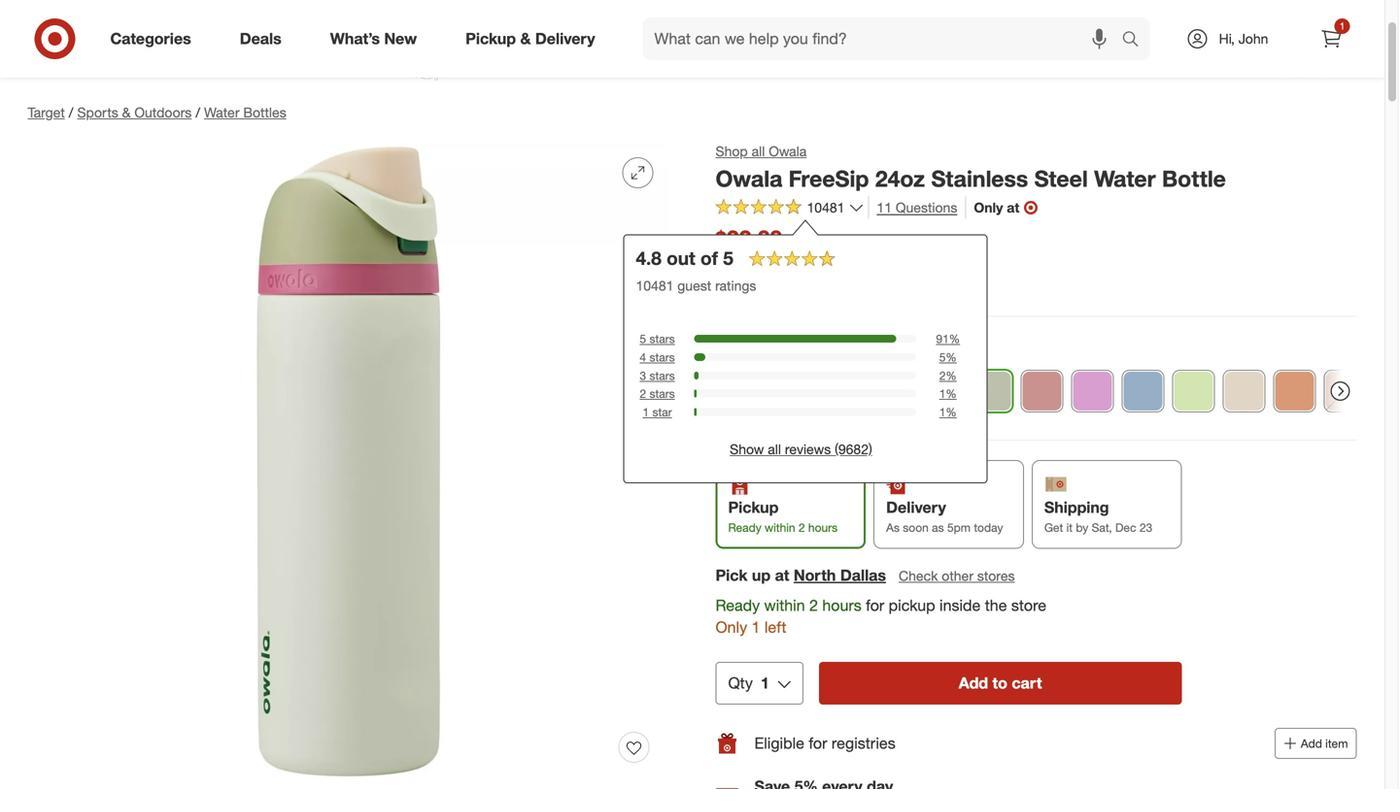 Task type: vqa. For each thing, say whether or not it's contained in the screenshot.


Task type: describe. For each thing, give the bounding box(es) containing it.
pick up at north dallas
[[716, 566, 886, 585]]

pink taupe image
[[1022, 371, 1063, 412]]

sports & outdoors link
[[77, 104, 192, 121]]

show all reviews (9682) button
[[730, 440, 872, 460]]

sandy shores image
[[1224, 371, 1265, 412]]

4 stars
[[640, 350, 675, 365]]

to
[[993, 674, 1008, 693]]

north dallas button
[[794, 565, 886, 587]]

stainless
[[931, 165, 1028, 192]]

stars for 5 stars
[[650, 332, 675, 346]]

target / sports & outdoors / water bottles
[[28, 104, 286, 121]]

23
[[1140, 521, 1153, 536]]

5 %
[[939, 350, 957, 365]]

91 %
[[936, 332, 960, 346]]

24oz
[[875, 165, 925, 192]]

ready within 2 hours for pickup inside the store only 1 left
[[716, 596, 1047, 638]]

hours inside pickup ready within 2 hours
[[808, 521, 838, 536]]

reg
[[786, 235, 803, 250]]

add for add item
[[1301, 737, 1322, 752]]

hours inside ready within 2 hours for pickup inside the store only 1 left
[[822, 596, 862, 615]]

2 down "3"
[[640, 387, 646, 401]]

pick
[[716, 566, 748, 585]]

pickup for ready
[[728, 499, 779, 518]]

within inside ready within 2 hours for pickup inside the store only 1 left
[[764, 596, 805, 615]]

4
[[640, 350, 646, 365]]

purchased
[[755, 277, 819, 294]]

(9682)
[[835, 441, 872, 458]]

2 %
[[939, 369, 957, 383]]

% for 4 stars
[[946, 350, 957, 365]]

pickup
[[889, 596, 935, 615]]

$
[[774, 258, 780, 273]]

shop
[[716, 143, 748, 160]]

inside
[[940, 596, 981, 615]]

3
[[640, 369, 646, 383]]

1 horizontal spatial 5
[[723, 247, 733, 270]]

stars for 3 stars
[[650, 369, 675, 383]]

lilac purple image
[[769, 371, 810, 412]]

shipping get it by sat, dec 23
[[1044, 499, 1153, 536]]

online
[[823, 277, 860, 294]]

add item button
[[1275, 729, 1357, 760]]

what's new link
[[314, 17, 441, 60]]

freesip
[[789, 165, 869, 192]]

(
[[806, 258, 809, 273]]

10481 for 10481 guest ratings
[[636, 278, 674, 295]]

hi,
[[1219, 30, 1235, 47]]

categories link
[[94, 17, 215, 60]]

water inside shop all owala owala freesip 24oz stainless steel water bottle
[[1094, 165, 1156, 192]]

store
[[1011, 596, 1047, 615]]

steel
[[1034, 165, 1088, 192]]

4.8 out of 5
[[636, 247, 733, 270]]

show all reviews (9682)
[[730, 441, 872, 458]]

reviews
[[785, 441, 831, 458]]

advertisement region
[[12, 37, 1373, 84]]

check
[[899, 568, 938, 585]]

lime light image
[[1173, 371, 1214, 412]]

bottles
[[243, 104, 286, 121]]

2 / from the left
[[196, 104, 200, 121]]

what's
[[330, 29, 380, 48]]

1 star
[[643, 405, 672, 420]]

cart
[[1012, 674, 1042, 693]]

20
[[809, 258, 822, 273]]

as
[[932, 521, 944, 536]]

only inside ready within 2 hours for pickup inside the store only 1 left
[[716, 619, 747, 638]]

dec
[[1115, 521, 1136, 536]]

check other stores
[[899, 568, 1015, 585]]

all for owala
[[752, 143, 765, 160]]

0 horizontal spatial at
[[775, 566, 789, 585]]

soon
[[903, 521, 929, 536]]

1 horizontal spatial &
[[520, 29, 531, 48]]

11 questions
[[877, 199, 957, 216]]

add for add to cart
[[959, 674, 988, 693]]

91
[[936, 332, 949, 346]]

only at
[[974, 199, 1020, 216]]

color light green
[[716, 338, 848, 357]]

% for 5 stars
[[949, 332, 960, 346]]

star
[[652, 405, 672, 420]]

delivery as soon as 5pm today
[[886, 499, 1003, 536]]

search
[[1113, 31, 1160, 50]]

1 % for star
[[939, 405, 957, 420]]

as
[[886, 521, 900, 536]]

tropical image
[[921, 371, 961, 412]]

11 questions link
[[868, 197, 957, 219]]

0 horizontal spatial delivery
[[535, 29, 595, 48]]

add to cart
[[959, 674, 1042, 693]]

black image
[[719, 371, 759, 412]]

delivery inside delivery as soon as 5pm today
[[886, 499, 946, 518]]

qty 1
[[728, 674, 769, 693]]

1 vertical spatial owala
[[716, 165, 783, 192]]

shop all owala owala freesip 24oz stainless steel water bottle
[[716, 143, 1226, 192]]

by
[[1076, 521, 1089, 536]]

sat,
[[1092, 521, 1112, 536]]

north
[[794, 566, 836, 585]]

shipping
[[1044, 499, 1109, 518]]

0 vertical spatial only
[[974, 199, 1003, 216]]

owala freesip 24oz stainless steel water bottle, 1 of 14 image
[[28, 142, 669, 783]]

target
[[28, 104, 65, 121]]



Task type: locate. For each thing, give the bounding box(es) containing it.
light green image
[[971, 371, 1012, 412]]

stars up 3 stars
[[650, 350, 675, 365]]

pickup ready within 2 hours
[[728, 499, 838, 536]]

1 1 % from the top
[[939, 387, 957, 401]]

deals link
[[223, 17, 306, 60]]

1 inside ready within 2 hours for pickup inside the store only 1 left
[[752, 619, 760, 638]]

10481 down freesip
[[807, 199, 845, 216]]

11
[[877, 199, 892, 216]]

1 vertical spatial within
[[764, 596, 805, 615]]

water bottles link
[[204, 104, 286, 121]]

new
[[384, 29, 417, 48]]

within inside pickup ready within 2 hours
[[765, 521, 795, 536]]

all inside shop all owala owala freesip 24oz stainless steel water bottle
[[752, 143, 765, 160]]

within up left
[[764, 596, 805, 615]]

0 vertical spatial 5
[[723, 247, 733, 270]]

pickup for &
[[466, 29, 516, 48]]

1 horizontal spatial /
[[196, 104, 200, 121]]

ready inside ready within 2 hours for pickup inside the store only 1 left
[[716, 596, 760, 615]]

1 vertical spatial &
[[122, 104, 131, 121]]

2 1 % from the top
[[939, 405, 957, 420]]

1 horizontal spatial at
[[1007, 199, 1020, 216]]

%
[[822, 258, 833, 273], [949, 332, 960, 346], [946, 350, 957, 365], [946, 369, 957, 383], [946, 387, 957, 401], [946, 405, 957, 420]]

$27.99
[[806, 235, 841, 250]]

5
[[723, 247, 733, 270], [640, 332, 646, 346], [939, 350, 946, 365]]

10481
[[807, 199, 845, 216], [636, 278, 674, 295]]

2 inside ready within 2 hours for pickup inside the store only 1 left
[[809, 596, 818, 615]]

0 horizontal spatial water
[[204, 104, 240, 121]]

$22.39
[[716, 225, 783, 252]]

tangy tango image
[[1274, 371, 1315, 412]]

within
[[765, 521, 795, 536], [764, 596, 805, 615]]

for inside ready within 2 hours for pickup inside the store only 1 left
[[866, 596, 884, 615]]

% inside "$22.39 reg $27.99 sale save $ 5.60 ( 20 % off when purchased online"
[[822, 258, 833, 273]]

2
[[939, 369, 946, 383], [640, 387, 646, 401], [799, 521, 805, 536], [809, 596, 818, 615]]

% for 3 stars
[[946, 369, 957, 383]]

1
[[1340, 20, 1345, 32], [939, 387, 946, 401], [643, 405, 649, 420], [939, 405, 946, 420], [752, 619, 760, 638], [761, 674, 769, 693]]

1 vertical spatial only
[[716, 619, 747, 638]]

1 horizontal spatial pickup
[[728, 499, 779, 518]]

0 vertical spatial 10481
[[807, 199, 845, 216]]

it
[[1067, 521, 1073, 536]]

3 stars
[[640, 369, 675, 383]]

10481 for 10481
[[807, 199, 845, 216]]

2 inside pickup ready within 2 hours
[[799, 521, 805, 536]]

search button
[[1113, 17, 1160, 64]]

show
[[730, 441, 764, 458]]

10481 guest ratings
[[636, 278, 756, 295]]

ready inside pickup ready within 2 hours
[[728, 521, 762, 536]]

0 horizontal spatial &
[[122, 104, 131, 121]]

0 vertical spatial water
[[204, 104, 240, 121]]

add left item
[[1301, 737, 1322, 752]]

stars up 4 stars on the left of the page
[[650, 332, 675, 346]]

eligible
[[755, 735, 804, 754]]

guest
[[678, 278, 711, 295]]

all right show
[[768, 441, 781, 458]]

2 horizontal spatial 5
[[939, 350, 946, 365]]

add left 'to'
[[959, 674, 988, 693]]

green
[[803, 338, 848, 357]]

all for (9682)
[[768, 441, 781, 458]]

categories
[[110, 29, 191, 48]]

1 vertical spatial 10481
[[636, 278, 674, 295]]

3 stars from the top
[[650, 369, 675, 383]]

add inside button
[[959, 674, 988, 693]]

1 vertical spatial 5
[[640, 332, 646, 346]]

eligible for registries
[[755, 735, 896, 754]]

1 horizontal spatial water
[[1094, 165, 1156, 192]]

at right up
[[775, 566, 789, 585]]

0 horizontal spatial add
[[959, 674, 988, 693]]

&
[[520, 29, 531, 48], [122, 104, 131, 121]]

1 vertical spatial add
[[1301, 737, 1322, 752]]

What can we help you find? suggestions appear below search field
[[643, 17, 1127, 60]]

registries
[[832, 735, 896, 754]]

% for 1 star
[[946, 405, 957, 420]]

deals
[[240, 29, 282, 48]]

2 stars
[[640, 387, 675, 401]]

ratings
[[715, 278, 756, 295]]

$22.39 reg $27.99 sale save $ 5.60 ( 20 % off when purchased online
[[716, 225, 860, 294]]

5pm
[[947, 521, 971, 536]]

1 vertical spatial all
[[768, 441, 781, 458]]

5 for 5 stars
[[640, 332, 646, 346]]

1 horizontal spatial delivery
[[886, 499, 946, 518]]

/
[[69, 104, 73, 121], [196, 104, 200, 121]]

color
[[716, 338, 753, 357]]

hours up north
[[808, 521, 838, 536]]

1 vertical spatial delivery
[[886, 499, 946, 518]]

john
[[1239, 30, 1268, 47]]

stars down 4 stars on the left of the page
[[650, 369, 675, 383]]

5.60
[[780, 258, 803, 273]]

1 horizontal spatial 10481
[[807, 199, 845, 216]]

1 vertical spatial hours
[[822, 596, 862, 615]]

10481 link
[[716, 197, 864, 221]]

owala
[[769, 143, 807, 160], [716, 165, 783, 192]]

5 up the '4' at the left top of the page
[[640, 332, 646, 346]]

0 vertical spatial delivery
[[535, 29, 595, 48]]

at
[[1007, 199, 1020, 216], [775, 566, 789, 585]]

1 vertical spatial 1 %
[[939, 405, 957, 420]]

owala up freesip
[[769, 143, 807, 160]]

dallas
[[840, 566, 886, 585]]

5 down 91
[[939, 350, 946, 365]]

1 vertical spatial for
[[809, 735, 827, 754]]

0 vertical spatial &
[[520, 29, 531, 48]]

shark/blue image
[[820, 371, 860, 412]]

/ right outdoors
[[196, 104, 200, 121]]

qty
[[728, 674, 753, 693]]

0 horizontal spatial for
[[809, 735, 827, 754]]

4 stars from the top
[[650, 387, 675, 401]]

0 horizontal spatial only
[[716, 619, 747, 638]]

what's new
[[330, 29, 417, 48]]

left
[[765, 619, 787, 638]]

for down dallas
[[866, 596, 884, 615]]

the
[[985, 596, 1007, 615]]

1 / from the left
[[69, 104, 73, 121]]

save
[[747, 258, 771, 273]]

honest image
[[1123, 371, 1164, 412]]

sleek image
[[870, 371, 911, 412]]

when
[[716, 277, 751, 294]]

pickup inside pickup ready within 2 hours
[[728, 499, 779, 518]]

up
[[752, 566, 771, 585]]

2 vertical spatial 5
[[939, 350, 946, 365]]

electric orchid image
[[1072, 371, 1113, 412]]

2 up 'pick up at north dallas'
[[799, 521, 805, 536]]

at down stainless on the top of page
[[1007, 199, 1020, 216]]

0 vertical spatial all
[[752, 143, 765, 160]]

0 vertical spatial for
[[866, 596, 884, 615]]

0 horizontal spatial pickup
[[466, 29, 516, 48]]

1 link
[[1310, 17, 1353, 60]]

0 vertical spatial pickup
[[466, 29, 516, 48]]

water left the bottles
[[204, 104, 240, 121]]

2 stars from the top
[[650, 350, 675, 365]]

target link
[[28, 104, 65, 121]]

/ right target
[[69, 104, 73, 121]]

0 vertical spatial at
[[1007, 199, 1020, 216]]

get
[[1044, 521, 1063, 536]]

only down stainless on the top of page
[[974, 199, 1003, 216]]

0 horizontal spatial 5
[[640, 332, 646, 346]]

today
[[974, 521, 1003, 536]]

0 vertical spatial within
[[765, 521, 795, 536]]

0 vertical spatial add
[[959, 674, 988, 693]]

2 down 5 %
[[939, 369, 946, 383]]

ready up pick
[[728, 521, 762, 536]]

for right eligible
[[809, 735, 827, 754]]

sports
[[77, 104, 118, 121]]

0 vertical spatial owala
[[769, 143, 807, 160]]

add inside button
[[1301, 737, 1322, 752]]

stars
[[650, 332, 675, 346], [650, 350, 675, 365], [650, 369, 675, 383], [650, 387, 675, 401]]

stores
[[977, 568, 1015, 585]]

pickup right new
[[466, 29, 516, 48]]

2 down north
[[809, 596, 818, 615]]

light
[[761, 338, 799, 357]]

1 vertical spatial pickup
[[728, 499, 779, 518]]

1 vertical spatial at
[[775, 566, 789, 585]]

1 vertical spatial ready
[[716, 596, 760, 615]]

out
[[667, 247, 695, 270]]

all inside button
[[768, 441, 781, 458]]

5 for 5 %
[[939, 350, 946, 365]]

for
[[866, 596, 884, 615], [809, 735, 827, 754]]

all right shop
[[752, 143, 765, 160]]

5 right of
[[723, 247, 733, 270]]

stars up star
[[650, 387, 675, 401]]

5 stars
[[640, 332, 675, 346]]

pickup inside pickup & delivery link
[[466, 29, 516, 48]]

water right steel
[[1094, 165, 1156, 192]]

owala down shop
[[716, 165, 783, 192]]

0 horizontal spatial 10481
[[636, 278, 674, 295]]

% for 2 stars
[[946, 387, 957, 401]]

within up up
[[765, 521, 795, 536]]

0 vertical spatial 1 %
[[939, 387, 957, 401]]

0 horizontal spatial /
[[69, 104, 73, 121]]

1 % for stars
[[939, 387, 957, 401]]

pickup & delivery
[[466, 29, 595, 48]]

1 horizontal spatial only
[[974, 199, 1003, 216]]

ready down pick
[[716, 596, 760, 615]]

pickup & delivery link
[[449, 17, 619, 60]]

0 vertical spatial ready
[[728, 521, 762, 536]]

1 vertical spatial water
[[1094, 165, 1156, 192]]

stars for 2 stars
[[650, 387, 675, 401]]

only
[[974, 199, 1003, 216], [716, 619, 747, 638]]

1 stars from the top
[[650, 332, 675, 346]]

check other stores button
[[898, 566, 1016, 587]]

1 horizontal spatial add
[[1301, 737, 1322, 752]]

questions
[[896, 199, 957, 216]]

off
[[837, 258, 850, 273]]

1 horizontal spatial all
[[768, 441, 781, 458]]

0 horizontal spatial all
[[752, 143, 765, 160]]

0 vertical spatial hours
[[808, 521, 838, 536]]

1 horizontal spatial for
[[866, 596, 884, 615]]

item
[[1326, 737, 1348, 752]]

10481 down 4.8 at the top left of the page
[[636, 278, 674, 295]]

sale
[[716, 256, 744, 273]]

hours down north dallas button
[[822, 596, 862, 615]]

only left left
[[716, 619, 747, 638]]

hi, john
[[1219, 30, 1268, 47]]

pickup down show
[[728, 499, 779, 518]]

stars for 4 stars
[[650, 350, 675, 365]]

outdoors
[[134, 104, 192, 121]]

1 %
[[939, 387, 957, 401], [939, 405, 957, 420]]



